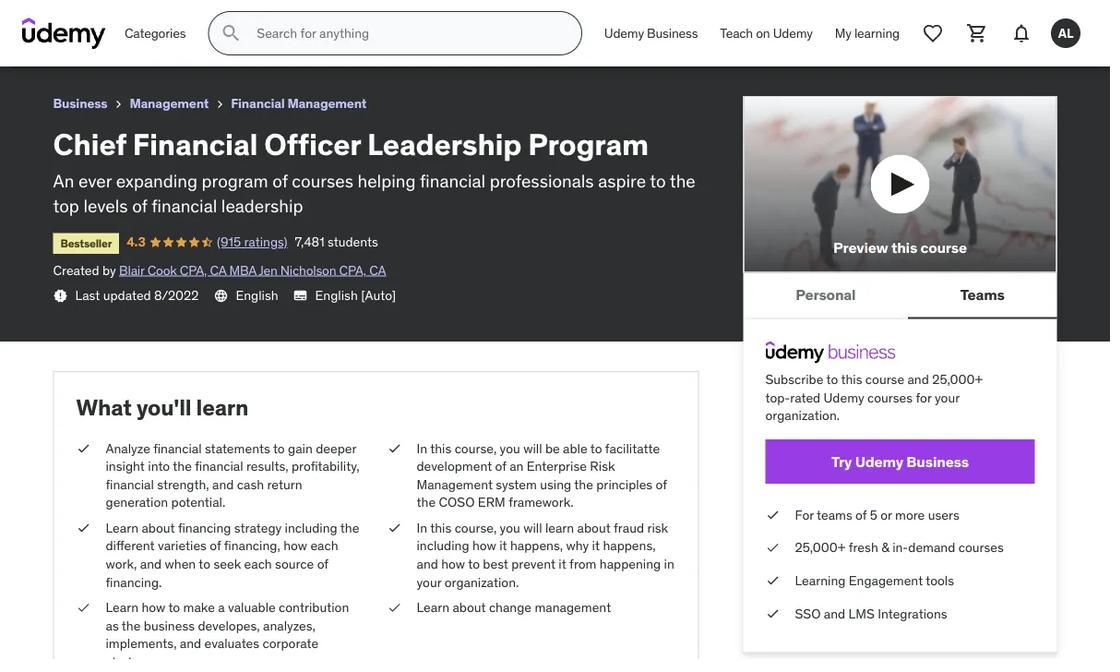 Task type: vqa. For each thing, say whether or not it's contained in the screenshot.
Learning Skills:
no



Task type: locate. For each thing, give the bounding box(es) containing it.
1 vertical spatial your
[[417, 574, 442, 590]]

this inside button
[[892, 238, 918, 257]]

0 vertical spatial learn
[[196, 393, 249, 421]]

learn up as
[[106, 599, 139, 616]]

levels
[[83, 195, 128, 217]]

(915 up created by blair cook cpa, ca mba jen nicholson cpa, ca
[[217, 233, 241, 250]]

about inside learn about financing strategy including the different varieties of financing, how each work, and when to seek each source of financing.
[[142, 519, 175, 536]]

this inside in this course, you will learn about fraud risk including how it happens, why it happens, and how to best prevent it from happening in your organization.
[[430, 519, 452, 536]]

how up source
[[284, 537, 307, 554]]

chief inside chief financial officer leadership program an ever expanding program of courses helping financial professionals aspire to the top levels of financial leadership
[[53, 125, 126, 162]]

course inside subscribe to this course and 25,000+ top‑rated udemy courses for your organization.
[[866, 371, 905, 387]]

financing,
[[224, 537, 280, 554]]

to left seek
[[199, 556, 211, 572]]

to up business
[[168, 599, 180, 616]]

you for it
[[500, 519, 520, 536]]

xsmall image
[[213, 97, 227, 112], [53, 288, 68, 303], [76, 439, 91, 457], [387, 439, 402, 457], [766, 539, 780, 557], [766, 572, 780, 590], [387, 599, 402, 617], [766, 604, 780, 623]]

cpa,
[[180, 262, 207, 278], [339, 262, 366, 278]]

1 vertical spatial 7,481 students
[[295, 233, 378, 250]]

cook
[[147, 262, 177, 278]]

statements
[[205, 440, 270, 456]]

to inside in this course, you will be able to facilitatte development of an enterprise risk management system using the principles of the coso erm framework.
[[591, 440, 602, 456]]

1 vertical spatial course
[[866, 371, 905, 387]]

from
[[570, 556, 597, 572]]

top‑rated
[[766, 389, 821, 406]]

4.3
[[88, 32, 107, 49], [127, 233, 146, 250]]

1 vertical spatial business
[[53, 95, 108, 112]]

0 horizontal spatial about
[[142, 519, 175, 536]]

xsmall image left fresh at the bottom right of page
[[766, 539, 780, 557]]

what
[[76, 393, 132, 421]]

1 vertical spatial in
[[417, 519, 427, 536]]

0 horizontal spatial course
[[866, 371, 905, 387]]

1 cpa, from the left
[[180, 262, 207, 278]]

a
[[218, 599, 225, 616]]

helping
[[358, 170, 416, 192]]

0 horizontal spatial students
[[240, 32, 290, 49]]

0 horizontal spatial courses
[[292, 170, 353, 192]]

officer right udemy image
[[122, 8, 170, 27]]

of up leadership
[[272, 170, 288, 192]]

to up "risk"
[[591, 440, 602, 456]]

will down framework.
[[524, 519, 542, 536]]

7,481 students
[[207, 32, 290, 49], [295, 233, 378, 250]]

about inside in this course, you will learn about fraud risk including how it happens, why it happens, and how to best prevent it from happening in your organization.
[[578, 519, 611, 536]]

learn for learn how to make a valuable contribution as the business developes, analyzes, implements, and evaluates corporate strategy.
[[106, 599, 139, 616]]

1 vertical spatial learn
[[545, 519, 574, 536]]

0 vertical spatial 7,481
[[207, 32, 236, 49]]

0 vertical spatial financial
[[55, 8, 119, 27]]

english [auto]
[[315, 287, 396, 304]]

teach
[[720, 25, 753, 41]]

program up "aspire"
[[528, 125, 649, 162]]

2 horizontal spatial about
[[578, 519, 611, 536]]

1 horizontal spatial organization.
[[766, 407, 840, 424]]

0 horizontal spatial learn
[[196, 393, 249, 421]]

1 ca from the left
[[210, 262, 226, 278]]

chief for chief financial officer leadership program an ever expanding program of courses helping financial professionals aspire to the top levels of financial leadership
[[53, 125, 126, 162]]

courses left helping
[[292, 170, 353, 192]]

0 vertical spatial including
[[285, 519, 338, 536]]

xsmall image left analyze
[[76, 439, 91, 457]]

1 horizontal spatial your
[[935, 389, 960, 406]]

1 vertical spatial chief
[[53, 125, 126, 162]]

0 vertical spatial you
[[500, 440, 520, 456]]

the down profitability,
[[340, 519, 359, 536]]

1 vertical spatial 4.3
[[127, 233, 146, 250]]

courses left the for
[[868, 389, 913, 406]]

lms
[[849, 605, 875, 622]]

your right the for
[[935, 389, 960, 406]]

this down udemy business image
[[841, 371, 863, 387]]

you inside in this course, you will be able to facilitatte development of an enterprise risk management system using the principles of the coso erm framework.
[[500, 440, 520, 456]]

last updated 8/2022
[[75, 287, 199, 304]]

bestseller up created
[[60, 236, 112, 250]]

1 horizontal spatial program
[[528, 125, 649, 162]]

25,000+ down teams button
[[933, 371, 983, 387]]

leadership
[[173, 8, 251, 27], [367, 125, 522, 162]]

1 horizontal spatial 7,481
[[295, 233, 325, 250]]

0 horizontal spatial chief
[[15, 8, 52, 27]]

1 vertical spatial financial
[[231, 95, 285, 112]]

evaluates
[[205, 635, 259, 652]]

learn left change
[[417, 599, 450, 616]]

this
[[892, 238, 918, 257], [841, 371, 863, 387], [430, 440, 452, 456], [430, 519, 452, 536]]

students up nicholson
[[328, 233, 378, 250]]

1 horizontal spatial ca
[[369, 262, 386, 278]]

1 course, from the top
[[455, 440, 497, 456]]

in down development
[[417, 519, 427, 536]]

2 horizontal spatial management
[[417, 476, 493, 492]]

(915 ratings)
[[129, 32, 199, 49], [217, 233, 288, 250]]

closed captions image
[[293, 288, 308, 303]]

2 happens, from the left
[[603, 537, 656, 554]]

1 horizontal spatial chief
[[53, 125, 126, 162]]

try udemy business
[[832, 452, 969, 471]]

0 horizontal spatial it
[[500, 537, 507, 554]]

happens, up prevent
[[510, 537, 563, 554]]

you down erm
[[500, 519, 520, 536]]

xsmall image right contribution
[[387, 599, 402, 617]]

integrations
[[878, 605, 948, 622]]

0 vertical spatial 7,481 students
[[207, 32, 290, 49]]

officer inside chief financial officer leadership program an ever expanding program of courses helping financial professionals aspire to the top levels of financial leadership
[[264, 125, 361, 162]]

1 horizontal spatial (915 ratings)
[[217, 233, 288, 250]]

the inside learn about financing strategy including the different varieties of financing, how each work, and when to seek each source of financing.
[[340, 519, 359, 536]]

0 vertical spatial business
[[647, 25, 698, 41]]

1 vertical spatial including
[[417, 537, 469, 554]]

1 vertical spatial (915 ratings)
[[217, 233, 288, 250]]

1 vertical spatial students
[[328, 233, 378, 250]]

to down udemy business image
[[827, 371, 838, 387]]

1 horizontal spatial 7,481 students
[[295, 233, 378, 250]]

business left teach
[[647, 25, 698, 41]]

your inside in this course, you will learn about fraud risk including how it happens, why it happens, and how to best prevent it from happening in your organization.
[[417, 574, 442, 590]]

0 horizontal spatial including
[[285, 519, 338, 536]]

0 vertical spatial organization.
[[766, 407, 840, 424]]

management link
[[130, 92, 209, 115]]

using
[[540, 476, 572, 492]]

1 vertical spatial bestseller
[[60, 236, 112, 250]]

english right closed captions image
[[315, 287, 358, 304]]

the inside the analyze financial statements  to gain deeper insight into the financial results, profitability, financial strength, and cash return generation potential.
[[173, 458, 192, 474]]

try
[[832, 452, 852, 471]]

course, inside in this course, you will be able to facilitatte development of an enterprise risk management system using the principles of the coso erm framework.
[[455, 440, 497, 456]]

of
[[272, 170, 288, 192], [132, 195, 147, 217], [495, 458, 507, 474], [656, 476, 667, 492], [856, 506, 867, 523], [210, 537, 221, 554], [317, 556, 328, 572]]

management inside in this course, you will be able to facilitatte development of an enterprise risk management system using the principles of the coso erm framework.
[[417, 476, 493, 492]]

xsmall image left learning
[[766, 572, 780, 590]]

cpa, up english [auto]
[[339, 262, 366, 278]]

in
[[417, 440, 427, 456], [417, 519, 427, 536]]

in for in this course, you will learn about fraud risk including how it happens, why it happens, and how to best prevent it from happening in your organization.
[[417, 519, 427, 536]]

2 english from the left
[[315, 287, 358, 304]]

students up financial management
[[240, 32, 290, 49]]

and inside learn how to make a valuable contribution as the business developes, analyzes, implements, and evaluates corporate strategy.
[[180, 635, 201, 652]]

1 vertical spatial each
[[244, 556, 272, 572]]

you inside in this course, you will learn about fraud risk including how it happens, why it happens, and how to best prevent it from happening in your organization.
[[500, 519, 520, 536]]

and down business
[[180, 635, 201, 652]]

principles
[[597, 476, 653, 492]]

your down "coso"
[[417, 574, 442, 590]]

xsmall image left last
[[53, 288, 68, 303]]

this right preview on the right top of page
[[892, 238, 918, 257]]

0 horizontal spatial english
[[236, 287, 278, 304]]

in up development
[[417, 440, 427, 456]]

0 vertical spatial students
[[240, 32, 290, 49]]

in inside in this course, you will learn about fraud risk including how it happens, why it happens, and how to best prevent it from happening in your organization.
[[417, 519, 427, 536]]

bestseller up 'business' link
[[22, 35, 74, 49]]

(915 down chief financial officer leadership program
[[129, 32, 153, 49]]

categories
[[125, 25, 186, 41]]

xsmall image left sso
[[766, 604, 780, 623]]

0 horizontal spatial (915 ratings)
[[129, 32, 199, 49]]

0 vertical spatial in
[[417, 440, 427, 456]]

cash
[[237, 476, 264, 492]]

about up why
[[578, 519, 611, 536]]

and left the best
[[417, 556, 438, 572]]

udemy image
[[22, 18, 106, 49]]

you up an
[[500, 440, 520, 456]]

1 you from the top
[[500, 440, 520, 456]]

financing.
[[106, 574, 162, 590]]

business link
[[53, 92, 108, 115]]

learn inside in this course, you will learn about fraud risk including how it happens, why it happens, and how to best prevent it from happening in your organization.
[[545, 519, 574, 536]]

business
[[647, 25, 698, 41], [53, 95, 108, 112], [907, 452, 969, 471]]

subscribe to this course and 25,000+ top‑rated udemy courses for your organization.
[[766, 371, 983, 424]]

financial inside chief financial officer leadership program an ever expanding program of courses helping financial professionals aspire to the top levels of financial leadership
[[133, 125, 258, 162]]

1 in from the top
[[417, 440, 427, 456]]

xsmall image for sso and lms integrations
[[766, 604, 780, 623]]

to inside in this course, you will learn about fraud risk including how it happens, why it happens, and how to best prevent it from happening in your organization.
[[468, 556, 480, 572]]

course up teams
[[921, 238, 967, 257]]

course, up development
[[455, 440, 497, 456]]

management down development
[[417, 476, 493, 492]]

english
[[236, 287, 278, 304], [315, 287, 358, 304]]

source
[[275, 556, 314, 572]]

1 horizontal spatial 4.3
[[127, 233, 146, 250]]

management up chief financial officer leadership program an ever expanding program of courses helping financial professionals aspire to the top levels of financial leadership
[[288, 95, 367, 112]]

2 will from the top
[[524, 519, 542, 536]]

0 horizontal spatial 7,481
[[207, 32, 236, 49]]

will
[[524, 440, 542, 456], [524, 519, 542, 536]]

you
[[500, 440, 520, 456], [500, 519, 520, 536]]

1 horizontal spatial happens,
[[603, 537, 656, 554]]

to right "aspire"
[[650, 170, 666, 192]]

0 vertical spatial will
[[524, 440, 542, 456]]

1 horizontal spatial courses
[[868, 389, 913, 406]]

1 vertical spatial organization.
[[445, 574, 519, 590]]

1 vertical spatial ratings)
[[244, 233, 288, 250]]

0 vertical spatial course
[[921, 238, 967, 257]]

to inside the analyze financial statements  to gain deeper insight into the financial results, profitability, financial strength, and cash return generation potential.
[[273, 440, 285, 456]]

and up the for
[[908, 371, 929, 387]]

to left gain
[[273, 440, 285, 456]]

chief
[[15, 8, 52, 27], [53, 125, 126, 162]]

4.3 left categories dropdown button
[[88, 32, 107, 49]]

learn inside learn about financing strategy including the different varieties of financing, how each work, and when to seek each source of financing.
[[106, 519, 139, 536]]

1 horizontal spatial learn
[[545, 519, 574, 536]]

(915 ratings) down chief financial officer leadership program
[[129, 32, 199, 49]]

about
[[142, 519, 175, 536], [578, 519, 611, 536], [453, 599, 486, 616]]

about up varieties
[[142, 519, 175, 536]]

about for learn about change management
[[453, 599, 486, 616]]

shopping cart with 0 items image
[[966, 22, 989, 44]]

course,
[[455, 440, 497, 456], [455, 519, 497, 536]]

1 vertical spatial courses
[[868, 389, 913, 406]]

25,000+ up learning
[[795, 539, 846, 556]]

ever
[[78, 170, 112, 192]]

0 horizontal spatial 4.3
[[88, 32, 107, 49]]

and left cash
[[212, 476, 234, 492]]

2 you from the top
[[500, 519, 520, 536]]

1 english from the left
[[236, 287, 278, 304]]

xsmall image for as
[[76, 599, 91, 617]]

officer down financial management link
[[264, 125, 361, 162]]

will inside in this course, you will learn about fraud risk including how it happens, why it happens, and how to best prevent it from happening in your organization.
[[524, 519, 542, 536]]

ca
[[210, 262, 226, 278], [369, 262, 386, 278]]

7,481 students up nicholson
[[295, 233, 378, 250]]

happens, down fraud
[[603, 537, 656, 554]]

seek
[[214, 556, 241, 572]]

7,481 up nicholson
[[295, 233, 325, 250]]

the right "aspire"
[[670, 170, 696, 192]]

will for be
[[524, 440, 542, 456]]

leadership inside chief financial officer leadership program an ever expanding program of courses helping financial professionals aspire to the top levels of financial leadership
[[367, 125, 522, 162]]

it left from
[[559, 556, 567, 572]]

chief for chief financial officer leadership program
[[15, 8, 52, 27]]

0 horizontal spatial cpa,
[[180, 262, 207, 278]]

and right sso
[[824, 605, 846, 622]]

the down "risk"
[[574, 476, 593, 492]]

how inside learn how to make a valuable contribution as the business developes, analyzes, implements, and evaluates corporate strategy.
[[142, 599, 166, 616]]

this inside in this course, you will be able to facilitatte development of an enterprise risk management system using the principles of the coso erm framework.
[[430, 440, 452, 456]]

1 vertical spatial course,
[[455, 519, 497, 536]]

1 horizontal spatial course
[[921, 238, 967, 257]]

course down udemy business image
[[866, 371, 905, 387]]

business up users
[[907, 452, 969, 471]]

last
[[75, 287, 100, 304]]

xsmall image for 25,000+ fresh & in-demand courses
[[766, 539, 780, 557]]

organization. down the best
[[445, 574, 519, 590]]

2 vertical spatial business
[[907, 452, 969, 471]]

1 will from the top
[[524, 440, 542, 456]]

0 horizontal spatial program
[[254, 8, 315, 27]]

into
[[148, 458, 170, 474]]

an
[[510, 458, 524, 474]]

0 horizontal spatial leadership
[[173, 8, 251, 27]]

xsmall image
[[111, 97, 126, 112], [766, 506, 780, 524], [76, 519, 91, 537], [387, 519, 402, 537], [76, 599, 91, 617]]

0 horizontal spatial 7,481 students
[[207, 32, 290, 49]]

program inside chief financial officer leadership program an ever expanding program of courses helping financial professionals aspire to the top levels of financial leadership
[[528, 125, 649, 162]]

0 horizontal spatial your
[[417, 574, 442, 590]]

organization. inside subscribe to this course and 25,000+ top‑rated udemy courses for your organization.
[[766, 407, 840, 424]]

learn inside learn how to make a valuable contribution as the business developes, analyzes, implements, and evaluates corporate strategy.
[[106, 599, 139, 616]]

enterprise
[[527, 458, 587, 474]]

0 vertical spatial program
[[254, 8, 315, 27]]

udemy business
[[605, 25, 698, 41]]

0 horizontal spatial happens,
[[510, 537, 563, 554]]

4.3 up blair
[[127, 233, 146, 250]]

fraud
[[614, 519, 644, 536]]

the up strength,
[[173, 458, 192, 474]]

my
[[835, 25, 852, 41]]

it up the best
[[500, 537, 507, 554]]

leadership for chief financial officer leadership program an ever expanding program of courses helping financial professionals aspire to the top levels of financial leadership
[[367, 125, 522, 162]]

including down "coso"
[[417, 537, 469, 554]]

0 vertical spatial officer
[[122, 8, 170, 27]]

learn for learn about financing strategy including the different varieties of financing, how each work, and when to seek each source of financing.
[[106, 519, 139, 536]]

return
[[267, 476, 302, 492]]

1 horizontal spatial it
[[559, 556, 567, 572]]

2 course, from the top
[[455, 519, 497, 536]]

financial
[[420, 170, 486, 192], [152, 195, 217, 217], [153, 440, 202, 456], [195, 458, 243, 474], [106, 476, 154, 492]]

2 vertical spatial financial
[[133, 125, 258, 162]]

in for in this course, you will be able to facilitatte development of an enterprise risk management system using the principles of the coso erm framework.
[[417, 440, 427, 456]]

1 horizontal spatial students
[[328, 233, 378, 250]]

tab list containing personal
[[744, 273, 1057, 319]]

0 horizontal spatial organization.
[[445, 574, 519, 590]]

tab list
[[744, 273, 1057, 319]]

0 horizontal spatial management
[[130, 95, 209, 112]]

insight
[[106, 458, 145, 474]]

potential.
[[171, 494, 225, 511]]

0 vertical spatial chief
[[15, 8, 52, 27]]

5
[[870, 506, 878, 523]]

of down financing
[[210, 537, 221, 554]]

0 vertical spatial 25,000+
[[933, 371, 983, 387]]

updated
[[103, 287, 151, 304]]

notifications image
[[1011, 22, 1033, 44]]

0 vertical spatial courses
[[292, 170, 353, 192]]

financial down management link
[[133, 125, 258, 162]]

1 horizontal spatial officer
[[264, 125, 361, 162]]

2 ca from the left
[[369, 262, 386, 278]]

financial down the insight
[[106, 476, 154, 492]]

program for chief financial officer leadership program
[[254, 8, 315, 27]]

udemy business link
[[593, 11, 709, 55]]

2 horizontal spatial it
[[592, 537, 600, 554]]

how up business
[[142, 599, 166, 616]]

for
[[795, 506, 814, 523]]

the
[[670, 170, 696, 192], [173, 458, 192, 474], [574, 476, 593, 492], [417, 494, 436, 511], [340, 519, 359, 536], [122, 617, 141, 634]]

0 vertical spatial course,
[[455, 440, 497, 456]]

english for english [auto]
[[315, 287, 358, 304]]

program right "submit search" 'image'
[[254, 8, 315, 27]]

1 horizontal spatial cpa,
[[339, 262, 366, 278]]

this up development
[[430, 440, 452, 456]]

1 vertical spatial you
[[500, 519, 520, 536]]

0 vertical spatial leadership
[[173, 8, 251, 27]]

business
[[144, 617, 195, 634]]

each up source
[[311, 537, 338, 554]]

including up source
[[285, 519, 338, 536]]

financial
[[55, 8, 119, 27], [231, 95, 285, 112], [133, 125, 258, 162]]

financial down "submit search" 'image'
[[231, 95, 285, 112]]

to left the best
[[468, 556, 480, 572]]

organization. inside in this course, you will learn about fraud risk including how it happens, why it happens, and how to best prevent it from happening in your organization.
[[445, 574, 519, 590]]

about for learn about financing strategy including the different varieties of financing, how each work, and when to seek each source of financing.
[[142, 519, 175, 536]]

7,481 students up financial management
[[207, 32, 290, 49]]

learn up different
[[106, 519, 139, 536]]

and up financing.
[[140, 556, 162, 572]]

of left 5
[[856, 506, 867, 523]]

learn up statements in the left of the page
[[196, 393, 249, 421]]

will for learn
[[524, 519, 542, 536]]

xsmall image for varieties
[[76, 519, 91, 537]]

english down blair cook cpa, ca mba jen nicholson cpa, ca link at the left top of the page
[[236, 287, 278, 304]]

ratings) down chief financial officer leadership program
[[156, 32, 199, 49]]

1 horizontal spatial (915
[[217, 233, 241, 250]]

0 vertical spatial ratings)
[[156, 32, 199, 49]]

will inside in this course, you will be able to facilitatte development of an enterprise risk management system using the principles of the coso erm framework.
[[524, 440, 542, 456]]

2 in from the top
[[417, 519, 427, 536]]

courses right demand
[[959, 539, 1004, 556]]

course, down erm
[[455, 519, 497, 536]]

officer for chief financial officer leadership program an ever expanding program of courses helping financial professionals aspire to the top levels of financial leadership
[[264, 125, 361, 162]]

0 vertical spatial your
[[935, 389, 960, 406]]

each
[[311, 537, 338, 554], [244, 556, 272, 572]]

0 vertical spatial 4.3
[[88, 32, 107, 49]]

developes,
[[198, 617, 260, 634]]

of left an
[[495, 458, 507, 474]]

1 horizontal spatial business
[[647, 25, 698, 41]]

including inside in this course, you will learn about fraud risk including how it happens, why it happens, and how to best prevent it from happening in your organization.
[[417, 537, 469, 554]]

in inside in this course, you will be able to facilitatte development of an enterprise risk management system using the principles of the coso erm framework.
[[417, 440, 427, 456]]

this down "coso"
[[430, 519, 452, 536]]

0 horizontal spatial ca
[[210, 262, 226, 278]]

implements,
[[106, 635, 177, 652]]

0 horizontal spatial officer
[[122, 8, 170, 27]]

this inside subscribe to this course and 25,000+ top‑rated udemy courses for your organization.
[[841, 371, 863, 387]]

learn up why
[[545, 519, 574, 536]]

2 horizontal spatial courses
[[959, 539, 1004, 556]]

course, inside in this course, you will learn about fraud risk including how it happens, why it happens, and how to best prevent it from happening in your organization.
[[455, 519, 497, 536]]

organization. down top‑rated
[[766, 407, 840, 424]]

0 horizontal spatial 25,000+
[[795, 539, 846, 556]]

the right as
[[122, 617, 141, 634]]

1 horizontal spatial english
[[315, 287, 358, 304]]

1 horizontal spatial 25,000+
[[933, 371, 983, 387]]

business down udemy image
[[53, 95, 108, 112]]

aspire
[[598, 170, 646, 192]]



Task type: describe. For each thing, give the bounding box(es) containing it.
0 horizontal spatial each
[[244, 556, 272, 572]]

program for chief financial officer leadership program an ever expanding program of courses helping financial professionals aspire to the top levels of financial leadership
[[528, 125, 649, 162]]

personal button
[[744, 273, 908, 317]]

preview this course
[[834, 238, 967, 257]]

courses inside chief financial officer leadership program an ever expanding program of courses helping financial professionals aspire to the top levels of financial leadership
[[292, 170, 353, 192]]

1 vertical spatial (915
[[217, 233, 241, 250]]

leadership for chief financial officer leadership program
[[173, 8, 251, 27]]

on
[[756, 25, 770, 41]]

how inside learn about financing strategy including the different varieties of financing, how each work, and when to seek each source of financing.
[[284, 537, 307, 554]]

professionals
[[490, 170, 594, 192]]

analyze
[[106, 440, 150, 456]]

my learning link
[[824, 11, 911, 55]]

1 horizontal spatial ratings)
[[244, 233, 288, 250]]

learning
[[795, 572, 846, 589]]

learning engagement tools
[[795, 572, 955, 589]]

prevent
[[512, 556, 556, 572]]

subscribe
[[766, 371, 824, 387]]

udemy inside subscribe to this course and 25,000+ top‑rated udemy courses for your organization.
[[824, 389, 865, 406]]

teams
[[961, 285, 1005, 304]]

results,
[[246, 458, 289, 474]]

submit search image
[[220, 22, 242, 44]]

varieties
[[158, 537, 207, 554]]

and inside in this course, you will learn about fraud risk including how it happens, why it happens, and how to best prevent it from happening in your organization.
[[417, 556, 438, 572]]

al
[[1059, 25, 1074, 41]]

to inside subscribe to this course and 25,000+ top‑rated udemy courses for your organization.
[[827, 371, 838, 387]]

why
[[566, 537, 589, 554]]

udemy business image
[[766, 341, 896, 363]]

what you'll learn
[[76, 393, 249, 421]]

in
[[664, 556, 675, 572]]

tools
[[926, 572, 955, 589]]

learn about change management
[[417, 599, 611, 616]]

valuable
[[228, 599, 276, 616]]

strength,
[[157, 476, 209, 492]]

of right source
[[317, 556, 328, 572]]

able
[[563, 440, 588, 456]]

1 vertical spatial 25,000+
[[795, 539, 846, 556]]

1 vertical spatial 7,481
[[295, 233, 325, 250]]

financial right helping
[[420, 170, 486, 192]]

framework.
[[509, 494, 574, 511]]

teach on udemy
[[720, 25, 813, 41]]

xsmall image for in this course, you will be able to facilitatte development of an enterprise risk management system using the principles of the coso erm framework.
[[387, 439, 402, 457]]

financial down statements in the left of the page
[[195, 458, 243, 474]]

course, for including
[[455, 519, 497, 536]]

jen
[[259, 262, 278, 278]]

try udemy business link
[[766, 439, 1035, 484]]

8/2022
[[154, 287, 199, 304]]

different
[[106, 537, 155, 554]]

xsmall image for fraud
[[387, 519, 402, 537]]

and inside subscribe to this course and 25,000+ top‑rated udemy courses for your organization.
[[908, 371, 929, 387]]

an
[[53, 170, 74, 192]]

management
[[535, 599, 611, 616]]

xsmall image for learning engagement tools
[[766, 572, 780, 590]]

you for an
[[500, 440, 520, 456]]

this for preview this course
[[892, 238, 918, 257]]

financial for chief financial officer leadership program an ever expanding program of courses helping financial professionals aspire to the top levels of financial leadership
[[133, 125, 258, 162]]

0 horizontal spatial (915
[[129, 32, 153, 49]]

courses inside subscribe to this course and 25,000+ top‑rated udemy courses for your organization.
[[868, 389, 913, 406]]

to inside learn about financing strategy including the different varieties of financing, how each work, and when to seek each source of financing.
[[199, 556, 211, 572]]

2 cpa, from the left
[[339, 262, 366, 278]]

to inside chief financial officer leadership program an ever expanding program of courses helping financial professionals aspire to the top levels of financial leadership
[[650, 170, 666, 192]]

when
[[165, 556, 196, 572]]

0 horizontal spatial ratings)
[[156, 32, 199, 49]]

expanding
[[116, 170, 198, 192]]

categories button
[[114, 11, 197, 55]]

0 horizontal spatial business
[[53, 95, 108, 112]]

learn how to make a valuable contribution as the business developes, analyzes, implements, and evaluates corporate strategy.
[[106, 599, 349, 660]]

learn for learn about change management
[[417, 599, 450, 616]]

2 vertical spatial courses
[[959, 539, 1004, 556]]

by
[[102, 262, 116, 278]]

0 vertical spatial bestseller
[[22, 35, 74, 49]]

corporate
[[263, 635, 319, 652]]

for teams of 5 or more users
[[795, 506, 960, 523]]

1 horizontal spatial each
[[311, 537, 338, 554]]

generation
[[106, 494, 168, 511]]

make
[[183, 599, 215, 616]]

the inside learn how to make a valuable contribution as the business developes, analyzes, implements, and evaluates corporate strategy.
[[122, 617, 141, 634]]

officer for chief financial officer leadership program
[[122, 8, 170, 27]]

Search for anything text field
[[253, 18, 559, 49]]

for
[[916, 389, 932, 406]]

your inside subscribe to this course and 25,000+ top‑rated udemy courses for your organization.
[[935, 389, 960, 406]]

to inside learn how to make a valuable contribution as the business developes, analyzes, implements, and evaluates corporate strategy.
[[168, 599, 180, 616]]

change
[[489, 599, 532, 616]]

wishlist image
[[922, 22, 944, 44]]

course inside preview this course button
[[921, 238, 967, 257]]

program
[[202, 170, 268, 192]]

top
[[53, 195, 79, 217]]

teach on udemy link
[[709, 11, 824, 55]]

sso
[[795, 605, 821, 622]]

you'll
[[137, 393, 192, 421]]

strategy.
[[106, 653, 156, 660]]

this for in this course, you will learn about fraud risk including how it happens, why it happens, and how to best prevent it from happening in your organization.
[[430, 519, 452, 536]]

blair cook cpa, ca mba jen nicholson cpa, ca link
[[119, 262, 386, 278]]

be
[[545, 440, 560, 456]]

xsmall image for analyze financial statements  to gain deeper insight into the financial results, profitability, financial strength, and cash return generation potential.
[[76, 439, 91, 457]]

learning
[[855, 25, 900, 41]]

in-
[[893, 539, 909, 556]]

financial management
[[231, 95, 367, 112]]

financial up into
[[153, 440, 202, 456]]

analyze financial statements  to gain deeper insight into the financial results, profitability, financial strength, and cash return generation potential.
[[106, 440, 360, 511]]

strategy
[[234, 519, 282, 536]]

and inside the analyze financial statements  to gain deeper insight into the financial results, profitability, financial strength, and cash return generation potential.
[[212, 476, 234, 492]]

xsmall image for last updated 8/2022
[[53, 288, 68, 303]]

how up the best
[[473, 537, 496, 554]]

created by blair cook cpa, ca mba jen nicholson cpa, ca
[[53, 262, 386, 278]]

leadership
[[221, 195, 303, 217]]

risk
[[590, 458, 615, 474]]

personal
[[796, 285, 856, 304]]

contribution
[[279, 599, 349, 616]]

of right principles
[[656, 476, 667, 492]]

analyzes,
[[263, 617, 316, 634]]

25,000+ inside subscribe to this course and 25,000+ top‑rated udemy courses for your organization.
[[933, 371, 983, 387]]

system
[[496, 476, 537, 492]]

sso and lms integrations
[[795, 605, 948, 622]]

how left the best
[[441, 556, 465, 572]]

of down expanding
[[132, 195, 147, 217]]

0 vertical spatial (915 ratings)
[[129, 32, 199, 49]]

xsmall image right management link
[[213, 97, 227, 112]]

this for in this course, you will be able to facilitatte development of an enterprise risk management system using the principles of the coso erm framework.
[[430, 440, 452, 456]]

xsmall image for learn about change management
[[387, 599, 402, 617]]

fresh
[[849, 539, 879, 556]]

facilitatte
[[605, 440, 660, 456]]

and inside learn about financing strategy including the different varieties of financing, how each work, and when to seek each source of financing.
[[140, 556, 162, 572]]

happening
[[600, 556, 661, 572]]

the left "coso"
[[417, 494, 436, 511]]

demand
[[909, 539, 956, 556]]

english for english
[[236, 287, 278, 304]]

course, for development
[[455, 440, 497, 456]]

erm
[[478, 494, 506, 511]]

course language image
[[214, 288, 228, 303]]

the inside chief financial officer leadership program an ever expanding program of courses helping financial professionals aspire to the top levels of financial leadership
[[670, 170, 696, 192]]

financial for chief financial officer leadership program
[[55, 8, 119, 27]]

more
[[895, 506, 925, 523]]

financing
[[178, 519, 231, 536]]

financial down expanding
[[152, 195, 217, 217]]

&
[[882, 539, 890, 556]]

1 happens, from the left
[[510, 537, 563, 554]]

or
[[881, 506, 892, 523]]

preview
[[834, 238, 889, 257]]

created
[[53, 262, 99, 278]]

teams
[[817, 506, 853, 523]]

including inside learn about financing strategy including the different varieties of financing, how each work, and when to seek each source of financing.
[[285, 519, 338, 536]]

nicholson
[[280, 262, 336, 278]]

2 horizontal spatial business
[[907, 452, 969, 471]]

gain
[[288, 440, 313, 456]]

1 horizontal spatial management
[[288, 95, 367, 112]]



